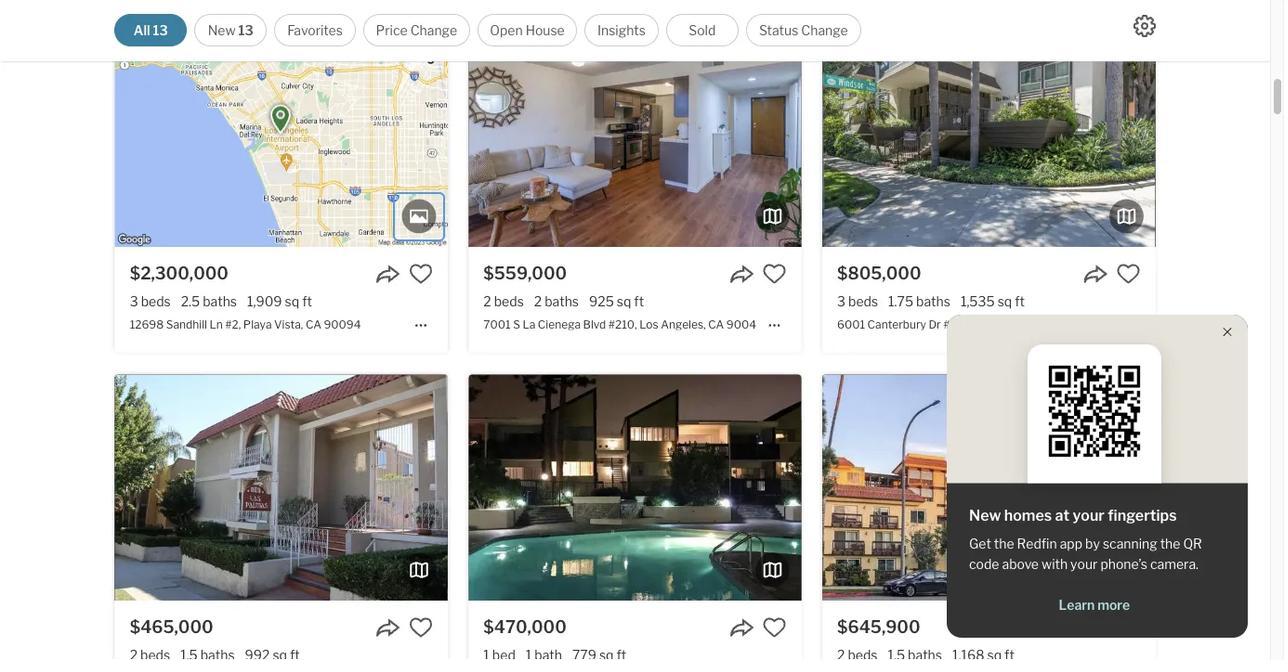Task type: locate. For each thing, give the bounding box(es) containing it.
$470,000
[[484, 617, 567, 638]]

2 up la
[[534, 294, 542, 310]]

90230
[[1051, 318, 1088, 331]]

1 horizontal spatial favorite button image
[[1116, 262, 1141, 286]]

$559,000
[[484, 263, 567, 284]]

1 3 from the left
[[130, 294, 138, 310]]

1 horizontal spatial new
[[969, 507, 1001, 525]]

learn more
[[1059, 598, 1130, 614]]

2 2 from the left
[[534, 294, 542, 310]]

favorite button image for $2,300,000
[[409, 262, 433, 286]]

ca left 90045
[[708, 318, 724, 331]]

your
[[1073, 507, 1105, 525], [1071, 557, 1098, 573]]

2 baths from the left
[[545, 294, 579, 310]]

sun,
[[868, 33, 890, 44]]

sq right 925
[[617, 294, 631, 310]]

change inside radio
[[801, 22, 848, 38]]

photo of 6001 canterbury dr #311, culver city, ca 90230 image
[[822, 21, 1155, 247], [1155, 21, 1284, 247]]

3 ca from the left
[[1033, 318, 1049, 331]]

Open House radio
[[478, 14, 577, 46]]

2 photo of 5950 buckingham pkwy #512, culver city, ca 90230 image from the left
[[1155, 375, 1284, 601]]

1,909 sq ft
[[247, 294, 312, 310]]

3 up 6001
[[837, 294, 846, 310]]

0 horizontal spatial beds
[[141, 294, 171, 310]]

0 vertical spatial favorite button image
[[1116, 262, 1141, 286]]

3 ft from the left
[[1015, 294, 1025, 310]]

price
[[376, 22, 408, 38]]

2 photo of 6001 canterbury dr #311, culver city, ca 90230 image from the left
[[1155, 21, 1284, 247]]

13
[[153, 22, 168, 38], [238, 22, 253, 38]]

$805,000
[[837, 263, 921, 284]]

1 horizontal spatial 3
[[837, 294, 846, 310]]

0 horizontal spatial 13
[[153, 22, 168, 38]]

favorite button image
[[1116, 262, 1141, 286], [763, 616, 787, 640]]

homes
[[1004, 507, 1052, 525]]

3 beds for $2,300,000
[[130, 294, 171, 310]]

1 horizontal spatial ca
[[708, 318, 724, 331]]

1 ca from the left
[[306, 318, 321, 331]]

favorite button image for $470,000
[[763, 616, 787, 640]]

sq up city, at the right
[[998, 294, 1012, 310]]

1 horizontal spatial the
[[1160, 537, 1181, 552]]

1 horizontal spatial baths
[[545, 294, 579, 310]]

2 for 2 baths
[[534, 294, 542, 310]]

change right status
[[801, 22, 848, 38]]

baths up dr
[[916, 294, 951, 310]]

baths up ln
[[203, 294, 237, 310]]

2 horizontal spatial sq
[[998, 294, 1012, 310]]

favorite button checkbox for $559,000
[[763, 262, 787, 286]]

open sun, 3pm to 5pm
[[839, 33, 952, 44]]

fingertips
[[1108, 507, 1177, 525]]

1 sq from the left
[[285, 294, 299, 310]]

0 horizontal spatial 2
[[484, 294, 491, 310]]

6001
[[837, 318, 865, 331]]

1 photo of 7001 s la cienega blvd #210, los angeles, ca 90045 image from the left
[[469, 21, 802, 247]]

3
[[130, 294, 138, 310], [837, 294, 846, 310]]

7001
[[484, 318, 511, 331]]

3 beds
[[130, 294, 171, 310], [837, 294, 878, 310]]

your inside get the redfin app by scanning the qr code above with your phone's camera.
[[1071, 557, 1098, 573]]

0 horizontal spatial 3
[[130, 294, 138, 310]]

1,535
[[961, 294, 995, 310]]

sq up vista,
[[285, 294, 299, 310]]

blvd
[[583, 318, 606, 331]]

1 horizontal spatial sq
[[617, 294, 631, 310]]

ft for $2,300,000
[[302, 294, 312, 310]]

ln
[[210, 318, 223, 331]]

Status Change radio
[[746, 14, 861, 46]]

new
[[208, 22, 236, 38], [969, 507, 1001, 525]]

0 vertical spatial your
[[1073, 507, 1105, 525]]

3 baths from the left
[[916, 294, 951, 310]]

1 13 from the left
[[153, 22, 168, 38]]

13 for new 13
[[238, 22, 253, 38]]

favorite button checkbox
[[409, 262, 433, 286], [1116, 262, 1141, 286], [763, 616, 787, 640], [1116, 616, 1141, 640]]

0 horizontal spatial favorite button image
[[763, 616, 787, 640]]

sq
[[285, 294, 299, 310], [617, 294, 631, 310], [998, 294, 1012, 310]]

beds up 6001
[[848, 294, 878, 310]]

baths up cienega
[[545, 294, 579, 310]]

0 horizontal spatial change
[[410, 22, 457, 38]]

photo of 5950 buckingham pkwy #512, culver city, ca 90230 image
[[822, 375, 1155, 601], [1155, 375, 1284, 601]]

city,
[[1008, 318, 1031, 331]]

2 change from the left
[[801, 22, 848, 38]]

7001 s la cienega blvd #210, los angeles, ca 90045
[[484, 318, 764, 331]]

favorite button image
[[409, 262, 433, 286], [763, 262, 787, 286], [409, 616, 433, 640], [1116, 616, 1141, 640]]

the
[[994, 537, 1014, 552], [1160, 537, 1181, 552]]

to
[[915, 33, 928, 44]]

2
[[484, 294, 491, 310], [534, 294, 542, 310]]

1.75
[[888, 294, 914, 310]]

scanning
[[1103, 537, 1158, 552]]

1 ft from the left
[[302, 294, 312, 310]]

2 up 7001
[[484, 294, 491, 310]]

la
[[523, 318, 536, 331]]

ca right city, at the right
[[1033, 318, 1049, 331]]

culver
[[972, 318, 1006, 331]]

open
[[839, 33, 866, 44]]

New radio
[[194, 14, 267, 46]]

favorite button checkbox for $645,900
[[1116, 616, 1141, 640]]

1 vertical spatial favorite button image
[[763, 616, 787, 640]]

baths for $559,000
[[545, 294, 579, 310]]

0 horizontal spatial baths
[[203, 294, 237, 310]]

status
[[759, 22, 799, 38]]

13 inside all option
[[153, 22, 168, 38]]

0 horizontal spatial ca
[[306, 318, 321, 331]]

the up camera.
[[1160, 537, 1181, 552]]

1 horizontal spatial 2
[[534, 294, 542, 310]]

favorite button checkbox for $805,000
[[1116, 262, 1141, 286]]

1 baths from the left
[[203, 294, 237, 310]]

the right get
[[994, 537, 1014, 552]]

2 for 2 beds
[[484, 294, 491, 310]]

2.5
[[181, 294, 200, 310]]

13 left favorites
[[238, 22, 253, 38]]

change right price
[[410, 22, 457, 38]]

by
[[1086, 537, 1100, 552]]

ft
[[302, 294, 312, 310], [634, 294, 644, 310], [1015, 294, 1025, 310]]

3 beds up 12698
[[130, 294, 171, 310]]

2 the from the left
[[1160, 537, 1181, 552]]

1 vertical spatial favorite button checkbox
[[409, 616, 433, 640]]

photo of 6000 canterbury dr unit d111, culver city, ca 90230 image
[[469, 375, 802, 601], [801, 375, 1134, 601]]

2 horizontal spatial ft
[[1015, 294, 1025, 310]]

13 right all
[[153, 22, 168, 38]]

redfin
[[1017, 537, 1057, 552]]

1 vertical spatial new
[[969, 507, 1001, 525]]

favorite button checkbox
[[763, 262, 787, 286], [409, 616, 433, 640]]

beds up s
[[494, 294, 524, 310]]

change for price change
[[410, 22, 457, 38]]

open house
[[490, 22, 565, 38]]

3 up 12698
[[130, 294, 138, 310]]

1 3 beds from the left
[[130, 294, 171, 310]]

90094
[[324, 318, 361, 331]]

1 2 from the left
[[484, 294, 491, 310]]

1 the from the left
[[994, 537, 1014, 552]]

1 beds from the left
[[141, 294, 171, 310]]

ft up the los
[[634, 294, 644, 310]]

1 horizontal spatial 3 beds
[[837, 294, 878, 310]]

new inside new option
[[208, 22, 236, 38]]

photo of 7001 s la cienega blvd #210, los angeles, ca 90045 image
[[469, 21, 802, 247], [801, 21, 1134, 247]]

0 horizontal spatial favorite button checkbox
[[409, 616, 433, 640]]

new up get
[[969, 507, 1001, 525]]

2 13 from the left
[[238, 22, 253, 38]]

ca for $2,300,000
[[306, 318, 321, 331]]

your down by
[[1071, 557, 1098, 573]]

option group
[[115, 14, 861, 46]]

baths
[[203, 294, 237, 310], [545, 294, 579, 310], [916, 294, 951, 310]]

ca
[[306, 318, 321, 331], [708, 318, 724, 331], [1033, 318, 1049, 331]]

2 3 beds from the left
[[837, 294, 878, 310]]

vista,
[[274, 318, 303, 331]]

new right all option
[[208, 22, 236, 38]]

2 ca from the left
[[708, 318, 724, 331]]

13 inside new option
[[238, 22, 253, 38]]

3 beds from the left
[[848, 294, 878, 310]]

your right "at" on the right bottom
[[1073, 507, 1105, 525]]

1 horizontal spatial favorite button checkbox
[[763, 262, 787, 286]]

1 horizontal spatial change
[[801, 22, 848, 38]]

0 horizontal spatial the
[[994, 537, 1014, 552]]

2 photo of 7001 s la cienega blvd #210, los angeles, ca 90045 image from the left
[[801, 21, 1134, 247]]

beds
[[141, 294, 171, 310], [494, 294, 524, 310], [848, 294, 878, 310]]

ca right vista,
[[306, 318, 321, 331]]

2 sq from the left
[[617, 294, 631, 310]]

1 horizontal spatial beds
[[494, 294, 524, 310]]

2 beds from the left
[[494, 294, 524, 310]]

3 sq from the left
[[998, 294, 1012, 310]]

3 beds up 6001
[[837, 294, 878, 310]]

2 horizontal spatial beds
[[848, 294, 878, 310]]

los
[[639, 318, 659, 331]]

change
[[410, 22, 457, 38], [801, 22, 848, 38]]

photo of 888 victor ave #9, inglewood, ca 90302 image
[[115, 375, 448, 601], [448, 375, 781, 601]]

1 horizontal spatial ft
[[634, 294, 644, 310]]

2 3 from the left
[[837, 294, 846, 310]]

3pm
[[892, 33, 913, 44]]

0 vertical spatial new
[[208, 22, 236, 38]]

ft up city, at the right
[[1015, 294, 1025, 310]]

ft up vista,
[[302, 294, 312, 310]]

2 horizontal spatial ca
[[1033, 318, 1049, 331]]

2 horizontal spatial baths
[[916, 294, 951, 310]]

0 horizontal spatial 3 beds
[[130, 294, 171, 310]]

change inside 'radio'
[[410, 22, 457, 38]]

2 ft from the left
[[634, 294, 644, 310]]

1 vertical spatial your
[[1071, 557, 1098, 573]]

ft for $559,000
[[634, 294, 644, 310]]

baths for $2,300,000
[[203, 294, 237, 310]]

house
[[526, 22, 565, 38]]

favorite button image for $465,000
[[409, 616, 433, 640]]

1 change from the left
[[410, 22, 457, 38]]

1 horizontal spatial 13
[[238, 22, 253, 38]]

0 horizontal spatial sq
[[285, 294, 299, 310]]

0 vertical spatial favorite button checkbox
[[763, 262, 787, 286]]

0 horizontal spatial new
[[208, 22, 236, 38]]

new for new homes at your fingertips
[[969, 507, 1001, 525]]

favorite button image for $645,900
[[1116, 616, 1141, 640]]

beds up 12698
[[141, 294, 171, 310]]

12698 sandhill ln #2, playa vista, ca 90094
[[130, 318, 361, 331]]

phone's
[[1101, 557, 1148, 573]]

0 horizontal spatial ft
[[302, 294, 312, 310]]

$645,900
[[837, 617, 921, 638]]



Task type: vqa. For each thing, say whether or not it's contained in the screenshot.
2nd tab from the left
no



Task type: describe. For each thing, give the bounding box(es) containing it.
app install qr code image
[[1043, 360, 1147, 464]]

status change
[[759, 22, 848, 38]]

at
[[1055, 507, 1070, 525]]

app
[[1060, 537, 1083, 552]]

all 13
[[134, 22, 168, 38]]

Sold radio
[[666, 14, 739, 46]]

1 photo of 6000 canterbury dr unit d111, culver city, ca 90230 image from the left
[[469, 375, 802, 601]]

$465,000
[[130, 617, 213, 638]]

12698
[[130, 318, 164, 331]]

get the redfin app by scanning the qr code above with your phone's camera.
[[969, 537, 1202, 573]]

3 for $2,300,000
[[130, 294, 138, 310]]

Insights radio
[[585, 14, 659, 46]]

Favorites radio
[[274, 14, 356, 46]]

sq for $559,000
[[617, 294, 631, 310]]

#2,
[[225, 318, 241, 331]]

camera.
[[1151, 557, 1199, 573]]

1.75 baths
[[888, 294, 951, 310]]

1 photo of 5950 buckingham pkwy #512, culver city, ca 90230 image from the left
[[822, 375, 1155, 601]]

ca for $805,000
[[1033, 318, 1049, 331]]

open
[[490, 22, 523, 38]]

favorites
[[287, 22, 343, 38]]

new 13
[[208, 22, 253, 38]]

beds for $559,000
[[494, 294, 524, 310]]

2 photo of 6000 canterbury dr unit d111, culver city, ca 90230 image from the left
[[801, 375, 1134, 601]]

playa
[[243, 318, 272, 331]]

#210,
[[608, 318, 637, 331]]

get
[[969, 537, 991, 552]]

new homes at your fingertips
[[969, 507, 1177, 525]]

beds for $2,300,000
[[141, 294, 171, 310]]

1,909
[[247, 294, 282, 310]]

all
[[134, 22, 150, 38]]

12698 sandhill ln #2, playa vista, ca 90094 image
[[115, 21, 448, 247]]

925
[[589, 294, 614, 310]]

new for new 13
[[208, 22, 236, 38]]

code
[[969, 557, 999, 573]]

2.5 baths
[[181, 294, 237, 310]]

qr
[[1183, 537, 1202, 552]]

sandhill
[[166, 318, 207, 331]]

925 sq ft
[[589, 294, 644, 310]]

insights
[[598, 22, 646, 38]]

change for status change
[[801, 22, 848, 38]]

2 baths
[[534, 294, 579, 310]]

All radio
[[115, 14, 187, 46]]

favorite button image for $559,000
[[763, 262, 787, 286]]

sq for $2,300,000
[[285, 294, 299, 310]]

beds for $805,000
[[848, 294, 878, 310]]

6001 canterbury dr #311, culver city, ca 90230
[[837, 318, 1088, 331]]

favorite button checkbox for $2,300,000
[[409, 262, 433, 286]]

13 for all 13
[[153, 22, 168, 38]]

favorite button image for $805,000
[[1116, 262, 1141, 286]]

2 beds
[[484, 294, 524, 310]]

90045
[[726, 318, 764, 331]]

1,535 sq ft
[[961, 294, 1025, 310]]

with
[[1042, 557, 1068, 573]]

sq for $805,000
[[998, 294, 1012, 310]]

price change
[[376, 22, 457, 38]]

2 photo of 888 victor ave #9, inglewood, ca 90302 image from the left
[[448, 375, 781, 601]]

favorite button checkbox for $465,000
[[409, 616, 433, 640]]

3 beds for $805,000
[[837, 294, 878, 310]]

ft for $805,000
[[1015, 294, 1025, 310]]

more
[[1098, 598, 1130, 614]]

dr
[[929, 318, 941, 331]]

learn more link
[[969, 597, 1220, 615]]

angeles,
[[661, 318, 706, 331]]

s
[[513, 318, 520, 331]]

baths for $805,000
[[916, 294, 951, 310]]

1 photo of 888 victor ave #9, inglewood, ca 90302 image from the left
[[115, 375, 448, 601]]

canterbury
[[868, 318, 926, 331]]

Price Change radio
[[363, 14, 470, 46]]

#311,
[[943, 318, 970, 331]]

5pm
[[930, 33, 952, 44]]

above
[[1002, 557, 1039, 573]]

sold
[[689, 22, 716, 38]]

1 photo of 6001 canterbury dr #311, culver city, ca 90230 image from the left
[[822, 21, 1155, 247]]

3 for $805,000
[[837, 294, 846, 310]]

cienega
[[538, 318, 581, 331]]

favorite button checkbox for $470,000
[[763, 616, 787, 640]]

learn
[[1059, 598, 1095, 614]]

$2,300,000
[[130, 263, 229, 284]]

option group containing all
[[115, 14, 861, 46]]



